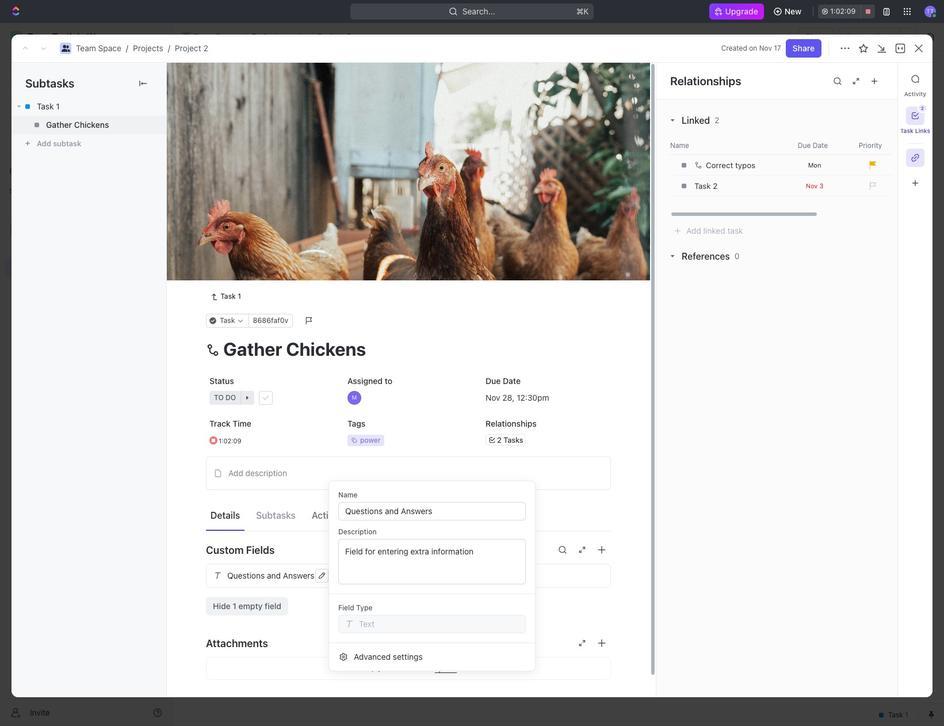 Task type: describe. For each thing, give the bounding box(es) containing it.
add task for right add task button
[[862, 74, 896, 83]]

hide for hide 1 empty field
[[213, 601, 231, 611]]

gantt
[[391, 106, 412, 116]]

list
[[259, 106, 272, 116]]

1 horizontal spatial projects
[[263, 32, 293, 41]]

calendar
[[294, 106, 328, 116]]

activity
[[905, 90, 927, 97]]

0 vertical spatial project
[[318, 32, 345, 41]]

upload
[[435, 664, 457, 673]]

your
[[378, 664, 392, 673]]

description
[[339, 527, 377, 536]]

17
[[775, 44, 782, 52]]

share button down new
[[799, 28, 835, 46]]

0
[[735, 251, 740, 261]]

2 vertical spatial project
[[200, 69, 252, 88]]

0 vertical spatial to
[[214, 272, 223, 281]]

field type
[[339, 603, 373, 612]]

and
[[267, 571, 281, 581]]

custom fields button
[[206, 536, 611, 564]]

track
[[210, 419, 231, 429]]

typos
[[736, 161, 756, 170]]

home
[[28, 60, 50, 70]]

dashboards
[[28, 119, 72, 128]]

date
[[503, 376, 521, 386]]

empty
[[239, 601, 263, 611]]

action
[[312, 510, 339, 520]]

⌘k
[[577, 6, 589, 16]]

field
[[339, 603, 355, 612]]

space for team space / projects / project 2
[[98, 43, 121, 53]]

2 vertical spatial task 1
[[221, 292, 241, 301]]

tags
[[348, 419, 366, 429]]

1 horizontal spatial to
[[385, 376, 393, 386]]

created on nov 17
[[722, 44, 782, 52]]

answers
[[283, 571, 315, 581]]

favorites
[[9, 167, 40, 176]]

nov
[[760, 44, 773, 52]]

1 vertical spatial project
[[175, 43, 201, 53]]

0 vertical spatial task 1
[[37, 101, 60, 111]]

2 inside linked 2
[[715, 115, 720, 125]]

hide 1 empty field
[[213, 601, 282, 611]]

sidebar navigation
[[0, 23, 172, 726]]

1 vertical spatial relationships
[[486, 419, 537, 429]]

2 inside "button"
[[922, 105, 925, 111]]

‎task 2 link
[[692, 176, 784, 196]]

on
[[750, 44, 758, 52]]

Edit task name text field
[[206, 338, 611, 360]]

links
[[916, 127, 931, 134]]

linked
[[682, 115, 711, 126]]

drop your files here to upload
[[360, 664, 457, 673]]

action items button
[[307, 505, 370, 526]]

0 vertical spatial user group image
[[61, 45, 70, 52]]

new button
[[769, 2, 809, 21]]

invite
[[30, 707, 50, 717]]

automations button
[[840, 28, 900, 45]]

settings
[[393, 652, 423, 662]]

upgrade
[[726, 6, 759, 16]]

1:02:09
[[831, 7, 856, 16]]

in progress
[[214, 162, 260, 171]]

search...
[[463, 6, 496, 16]]

custom
[[206, 544, 244, 556]]

‎task 2
[[695, 181, 718, 191]]

add description button
[[210, 464, 607, 483]]

0 vertical spatial subtasks
[[25, 77, 74, 90]]

1 button for 1
[[258, 199, 274, 211]]

gather chickens
[[46, 120, 109, 130]]

gather
[[46, 120, 72, 130]]

board link
[[212, 103, 237, 119]]

1 vertical spatial task 1
[[232, 200, 255, 210]]

Select... text field
[[359, 615, 519, 633]]

assignees button
[[465, 132, 519, 146]]

assigned
[[348, 376, 383, 386]]

advanced
[[354, 652, 391, 662]]

1 vertical spatial add task button
[[295, 160, 344, 174]]

0 horizontal spatial task 1 link
[[12, 97, 166, 116]]

list link
[[256, 103, 272, 119]]

drop
[[360, 664, 376, 673]]

assigned to
[[348, 376, 393, 386]]

due date
[[486, 376, 521, 386]]

advanced settings
[[354, 652, 423, 662]]

hide button
[[593, 132, 618, 146]]

subtasks button
[[252, 505, 300, 526]]

team for team space / projects / project 2
[[76, 43, 96, 53]]

user group image inside sidebar navigation
[[12, 226, 20, 233]]

2 button
[[907, 105, 927, 125]]

hide for hide
[[598, 135, 613, 143]]

space for team space
[[216, 32, 239, 41]]

details button
[[206, 505, 245, 526]]

spaces
[[9, 187, 34, 195]]

board
[[215, 106, 237, 116]]



Task type: vqa. For each thing, say whether or not it's contained in the screenshot.
topmost off image
no



Task type: locate. For each thing, give the bounding box(es) containing it.
2 tasks
[[497, 435, 524, 444]]

1 horizontal spatial subtasks
[[256, 510, 296, 520]]

0 vertical spatial 1 button
[[258, 199, 274, 211]]

team
[[193, 32, 213, 41], [76, 43, 96, 53]]

1 horizontal spatial space
[[216, 32, 239, 41]]

None text field
[[345, 503, 519, 520], [345, 546, 519, 576], [345, 503, 519, 520], [345, 546, 519, 576]]

task 1 down do
[[221, 292, 241, 301]]

0 horizontal spatial user group image
[[12, 226, 20, 233]]

1 vertical spatial task 1 link
[[206, 290, 246, 304]]

2 vertical spatial to
[[426, 664, 433, 673]]

chickens
[[74, 120, 109, 130]]

correct
[[706, 161, 734, 170]]

1 horizontal spatial add task
[[309, 162, 340, 171]]

projects
[[263, 32, 293, 41], [133, 43, 163, 53]]

1 vertical spatial project 2
[[200, 69, 268, 88]]

to inside drop your files here to upload
[[426, 664, 433, 673]]

team up home link
[[76, 43, 96, 53]]

inbox link
[[5, 75, 167, 94]]

name down linked at right top
[[671, 141, 690, 149]]

add task down automations button on the right of page
[[862, 74, 896, 83]]

time
[[233, 419, 252, 429]]

field
[[265, 601, 282, 611]]

tree
[[5, 200, 167, 356]]

user group image up home link
[[61, 45, 70, 52]]

1 button down progress
[[258, 199, 274, 211]]

add task down calendar
[[309, 162, 340, 171]]

1 vertical spatial space
[[98, 43, 121, 53]]

0 horizontal spatial add task
[[232, 240, 266, 250]]

1 horizontal spatial user group image
[[61, 45, 70, 52]]

user group image down spaces in the top of the page
[[12, 226, 20, 233]]

references 0
[[682, 251, 740, 261]]

1 vertical spatial add task
[[309, 162, 340, 171]]

team inside "team space" link
[[193, 32, 213, 41]]

table link
[[347, 103, 370, 119]]

task inside tab list
[[901, 127, 914, 134]]

add task down task 2
[[232, 240, 266, 250]]

add task button down task 2
[[227, 238, 271, 252]]

share for share button right of 17
[[793, 43, 815, 53]]

docs link
[[5, 95, 167, 113]]

tree inside sidebar navigation
[[5, 200, 167, 356]]

custom fields
[[206, 544, 275, 556]]

team space / projects / project 2
[[76, 43, 208, 53]]

0 horizontal spatial add task button
[[227, 238, 271, 252]]

subtasks down home
[[25, 77, 74, 90]]

space right user group image
[[216, 32, 239, 41]]

name
[[671, 141, 690, 149], [339, 491, 358, 499]]

action items
[[312, 510, 365, 520]]

details
[[211, 510, 240, 520]]

task 1 up 'dashboards'
[[37, 101, 60, 111]]

questions
[[227, 571, 265, 581]]

0 vertical spatial team
[[193, 32, 213, 41]]

team space
[[193, 32, 239, 41]]

1 horizontal spatial hide
[[598, 135, 613, 143]]

subtasks up fields
[[256, 510, 296, 520]]

1 horizontal spatial team space link
[[179, 30, 242, 44]]

1 horizontal spatial task 1 link
[[206, 290, 246, 304]]

0 vertical spatial project 2
[[318, 32, 352, 41]]

0 horizontal spatial name
[[339, 491, 358, 499]]

in
[[214, 162, 221, 171]]

1 vertical spatial projects
[[133, 43, 163, 53]]

0 horizontal spatial to
[[214, 272, 223, 281]]

1 horizontal spatial project 2 link
[[303, 30, 355, 44]]

1 button right task 2
[[259, 219, 275, 231]]

0 vertical spatial space
[[216, 32, 239, 41]]

fields
[[246, 544, 275, 556]]

1 horizontal spatial relationships
[[671, 74, 742, 87]]

here
[[410, 664, 424, 673]]

0 horizontal spatial subtasks
[[25, 77, 74, 90]]

home link
[[5, 56, 167, 74]]

hide inside button
[[598, 135, 613, 143]]

gantt link
[[389, 103, 412, 119]]

hide
[[598, 135, 613, 143], [213, 601, 231, 611]]

Search tasks... text field
[[801, 131, 917, 148]]

share down new button
[[806, 32, 828, 41]]

upload button
[[435, 664, 457, 673]]

table
[[349, 106, 370, 116]]

1:02:09 button
[[819, 5, 876, 18]]

team space link
[[179, 30, 242, 44], [76, 43, 121, 53]]

2
[[347, 32, 352, 41], [203, 43, 208, 53], [255, 69, 265, 88], [922, 105, 925, 111], [715, 115, 720, 125], [273, 162, 278, 171], [713, 181, 718, 191], [252, 220, 257, 230], [249, 272, 253, 281], [497, 435, 502, 444]]

user group image
[[61, 45, 70, 52], [12, 226, 20, 233]]

0 vertical spatial hide
[[598, 135, 613, 143]]

name up "items"
[[339, 491, 358, 499]]

attachments
[[206, 637, 268, 649]]

2 vertical spatial add task button
[[227, 238, 271, 252]]

1 horizontal spatial name
[[671, 141, 690, 149]]

add task button
[[855, 70, 903, 88], [295, 160, 344, 174], [227, 238, 271, 252]]

add down calendar link on the top left of the page
[[309, 162, 323, 171]]

to
[[214, 272, 223, 281], [385, 376, 393, 386], [426, 664, 433, 673]]

inbox
[[28, 79, 48, 89]]

task sidebar navigation tab list
[[901, 70, 931, 192]]

1 horizontal spatial project 2
[[318, 32, 352, 41]]

add down automations button on the right of page
[[862, 74, 877, 83]]

custom fields element
[[206, 564, 611, 616]]

1 vertical spatial name
[[339, 491, 358, 499]]

1 vertical spatial user group image
[[12, 226, 20, 233]]

correct typos
[[706, 161, 756, 170]]

1 vertical spatial hide
[[213, 601, 231, 611]]

subtasks inside button
[[256, 510, 296, 520]]

do
[[225, 272, 236, 281]]

references
[[682, 251, 731, 261]]

2 horizontal spatial add task button
[[855, 70, 903, 88]]

0 horizontal spatial projects
[[133, 43, 163, 53]]

hide inside the custom fields element
[[213, 601, 231, 611]]

add task button down calendar link on the top left of the page
[[295, 160, 344, 174]]

2 horizontal spatial to
[[426, 664, 433, 673]]

1 horizontal spatial add task button
[[295, 160, 344, 174]]

0 vertical spatial projects
[[263, 32, 293, 41]]

docs
[[28, 99, 47, 109]]

project 2 link
[[303, 30, 355, 44], [175, 43, 208, 53]]

gather chickens link
[[12, 116, 166, 134]]

0 horizontal spatial projects link
[[133, 43, 163, 53]]

0 vertical spatial task 1 link
[[12, 97, 166, 116]]

0 vertical spatial share
[[806, 32, 828, 41]]

add description
[[229, 468, 287, 478]]

to right assigned
[[385, 376, 393, 386]]

relationships up 2 tasks
[[486, 419, 537, 429]]

items
[[342, 510, 365, 520]]

project
[[318, 32, 345, 41], [175, 43, 201, 53], [200, 69, 252, 88]]

linked 2
[[682, 115, 720, 126]]

0 horizontal spatial relationships
[[486, 419, 537, 429]]

add task for add task button to the bottom
[[232, 240, 266, 250]]

add down task 2
[[232, 240, 247, 250]]

0 vertical spatial relationships
[[671, 74, 742, 87]]

new
[[785, 6, 802, 16]]

0 vertical spatial add task
[[862, 74, 896, 83]]

type
[[356, 603, 373, 612]]

0 horizontal spatial project 2 link
[[175, 43, 208, 53]]

name inside task sidebar content section
[[671, 141, 690, 149]]

questions and answers
[[227, 571, 315, 581]]

add inside add description button
[[229, 468, 243, 478]]

calendar link
[[291, 103, 328, 119]]

share
[[806, 32, 828, 41], [793, 43, 815, 53]]

relationships up linked 2
[[671, 74, 742, 87]]

add task button down automations button on the right of page
[[855, 70, 903, 88]]

0 vertical spatial name
[[671, 141, 690, 149]]

8686faf0v
[[253, 316, 289, 325]]

2 vertical spatial add task
[[232, 240, 266, 250]]

task 1 link
[[12, 97, 166, 116], [206, 290, 246, 304]]

add left description
[[229, 468, 243, 478]]

task
[[879, 74, 896, 83], [37, 101, 54, 111], [901, 127, 914, 134], [324, 162, 340, 171], [232, 200, 250, 210], [232, 220, 250, 230], [249, 240, 266, 250], [221, 292, 236, 301]]

2 horizontal spatial add task
[[862, 74, 896, 83]]

task links
[[901, 127, 931, 134]]

0 horizontal spatial team
[[76, 43, 96, 53]]

subtasks
[[25, 77, 74, 90], [256, 510, 296, 520]]

share button right 17
[[786, 39, 822, 58]]

1 vertical spatial 1 button
[[259, 219, 275, 231]]

team right user group image
[[193, 32, 213, 41]]

1 inside the custom fields element
[[233, 601, 237, 611]]

0 horizontal spatial project 2
[[200, 69, 268, 88]]

share right 17
[[793, 43, 815, 53]]

correct typos link
[[692, 155, 784, 175]]

1 button for 2
[[259, 219, 275, 231]]

relationships
[[671, 74, 742, 87], [486, 419, 537, 429]]

tasks
[[504, 435, 524, 444]]

1 vertical spatial team
[[76, 43, 96, 53]]

assignees
[[480, 135, 514, 143]]

task sidebar content section
[[656, 63, 945, 697]]

to left do
[[214, 272, 223, 281]]

attachments button
[[206, 629, 611, 657]]

1 horizontal spatial projects link
[[249, 30, 296, 44]]

0 horizontal spatial hide
[[213, 601, 231, 611]]

0 vertical spatial add task button
[[855, 70, 903, 88]]

status
[[210, 376, 234, 386]]

user group image
[[183, 34, 190, 40]]

share for share button below new
[[806, 32, 828, 41]]

files
[[394, 664, 408, 673]]

‎task
[[695, 181, 711, 191]]

created
[[722, 44, 748, 52]]

upgrade link
[[710, 3, 764, 20]]

0 horizontal spatial space
[[98, 43, 121, 53]]

1 horizontal spatial team
[[193, 32, 213, 41]]

automations
[[846, 32, 894, 41]]

team for team space
[[193, 32, 213, 41]]

description
[[246, 468, 287, 478]]

0 horizontal spatial team space link
[[76, 43, 121, 53]]

due
[[486, 376, 501, 386]]

share button
[[799, 28, 835, 46], [786, 39, 822, 58]]

1 vertical spatial subtasks
[[256, 510, 296, 520]]

1 vertical spatial share
[[793, 43, 815, 53]]

task 1 up task 2
[[232, 200, 255, 210]]

to right here
[[426, 664, 433, 673]]

1 vertical spatial to
[[385, 376, 393, 386]]

advanced settings button
[[334, 648, 531, 666]]

space up home link
[[98, 43, 121, 53]]

task 1 link up chickens
[[12, 97, 166, 116]]

relationships inside task sidebar content section
[[671, 74, 742, 87]]

favorites button
[[5, 165, 44, 178]]

task 1 link down to do
[[206, 290, 246, 304]]



